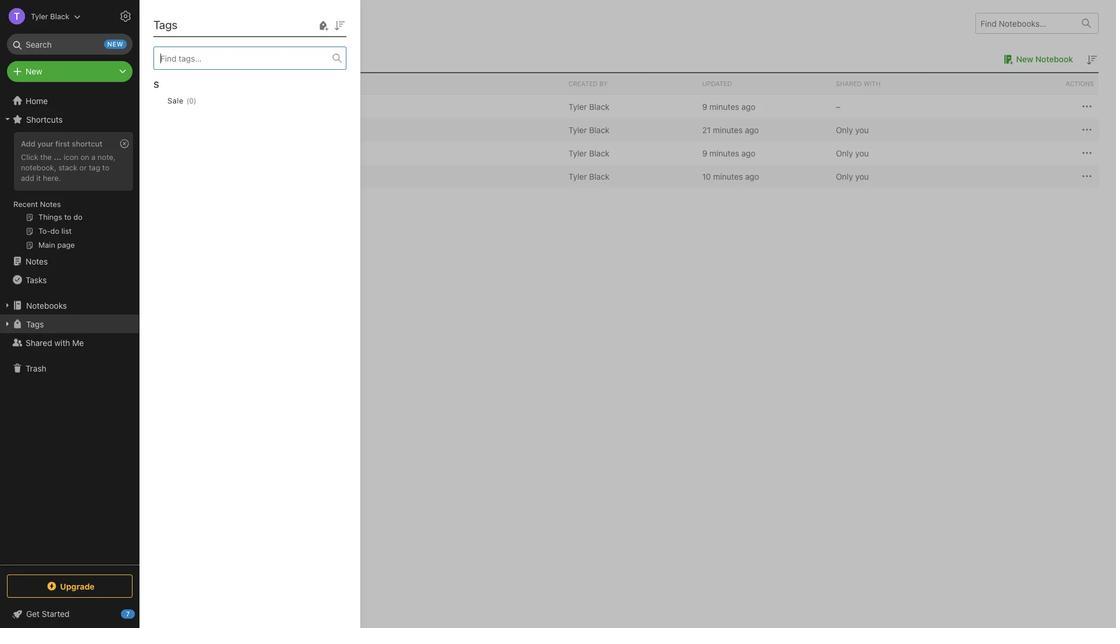 Task type: locate. For each thing, give the bounding box(es) containing it.
tree containing home
[[0, 91, 140, 564]]

your
[[37, 139, 53, 148]]

actions
[[1066, 80, 1095, 87]]

1 horizontal spatial new
[[1017, 54, 1034, 64]]

0 horizontal spatial tags
[[26, 319, 44, 329]]

0 horizontal spatial notebook
[[211, 101, 248, 111]]

arrow image
[[162, 99, 176, 113]]

1 vertical spatial you
[[856, 148, 869, 158]]

minutes right 21 on the top of page
[[713, 125, 743, 135]]

note,
[[98, 152, 116, 162]]

tasks
[[26, 275, 47, 285]]

9 minutes ago
[[703, 101, 756, 111], [703, 148, 756, 158]]

1 vertical spatial notes
[[26, 256, 48, 266]]

0 vertical spatial only you
[[836, 125, 869, 135]]

new notebook button
[[1000, 52, 1074, 66]]

new up home at top
[[26, 66, 42, 76]]

first notebook button
[[176, 99, 265, 113]]

me
[[72, 338, 84, 347]]

new
[[107, 40, 123, 48]]

1 vertical spatial 9
[[703, 148, 708, 158]]

shared
[[836, 80, 862, 87]]

1 only from the top
[[836, 125, 853, 135]]

0 vertical spatial 9
[[703, 101, 708, 111]]

0 horizontal spatial notebooks
[[26, 300, 67, 310]]

title
[[162, 80, 179, 87]]

ago inside main page row
[[745, 125, 759, 135]]

new inside new notebook button
[[1017, 54, 1034, 64]]

only you inside 'to-do list' row
[[836, 171, 869, 181]]

new
[[1017, 54, 1034, 64], [26, 66, 42, 76]]

you inside main page row
[[856, 125, 869, 135]]

0 vertical spatial notebook
[[1036, 54, 1074, 64]]

notebook right 'first'
[[211, 101, 248, 111]]

2 you from the top
[[856, 148, 869, 158]]

9 minutes ago up the '21 minutes ago'
[[703, 101, 756, 111]]

shortcuts
[[26, 114, 63, 124]]

first
[[193, 101, 209, 111]]

it
[[36, 173, 41, 183]]

only
[[836, 125, 853, 135], [836, 148, 853, 158], [836, 171, 853, 181]]

shortcut
[[72, 139, 102, 148]]

you
[[856, 125, 869, 135], [856, 148, 869, 158], [856, 171, 869, 181]]

3 only from the top
[[836, 171, 853, 181]]

black inside 'to-do list' row
[[589, 171, 610, 181]]

notebook
[[163, 54, 202, 64]]

tyler for things to do row
[[569, 148, 587, 158]]

only you inside things to do row
[[836, 148, 869, 158]]

tyler black for main page row
[[569, 125, 610, 135]]

upgrade button
[[7, 575, 133, 598]]

ago right 21 on the top of page
[[745, 125, 759, 135]]

9 inside things to do row
[[703, 148, 708, 158]]

icon on a note, notebook, stack or tag to add it here.
[[21, 152, 116, 183]]

icon
[[64, 152, 78, 162]]

tyler black down created by
[[569, 101, 610, 111]]

notes
[[40, 199, 61, 209], [26, 256, 48, 266]]

2 only from the top
[[836, 148, 853, 158]]

minutes up the '21 minutes ago'
[[710, 101, 740, 111]]

3 only you from the top
[[836, 171, 869, 181]]

1 9 minutes ago from the top
[[703, 101, 756, 111]]

9
[[703, 101, 708, 111], [703, 148, 708, 158]]

1 9 from the top
[[703, 101, 708, 111]]

to-do list row
[[157, 165, 1099, 188]]

2 9 from the top
[[703, 148, 708, 158]]

2 vertical spatial only
[[836, 171, 853, 181]]

only you inside main page row
[[836, 125, 869, 135]]

group containing add your first shortcut
[[0, 129, 139, 256]]

ago inside first notebook 'row'
[[742, 101, 756, 111]]

minutes inside things to do row
[[710, 148, 740, 158]]

ago
[[742, 101, 756, 111], [745, 125, 759, 135], [742, 148, 756, 158], [745, 171, 759, 181]]

black inside things to do row
[[589, 148, 610, 158]]

tyler black
[[31, 11, 69, 21], [569, 101, 610, 111], [569, 125, 610, 135], [569, 148, 610, 158], [569, 171, 610, 181]]

tags
[[154, 18, 178, 31], [26, 319, 44, 329]]

9 minutes ago inside first notebook 'row'
[[703, 101, 756, 111]]

new up actions button on the right
[[1017, 54, 1034, 64]]

created by button
[[564, 73, 698, 94]]

group
[[0, 129, 139, 256]]

1 vertical spatial tags
[[26, 319, 44, 329]]

add
[[21, 139, 35, 148]]

new for new
[[26, 66, 42, 76]]

tyler black inside main page row
[[569, 125, 610, 135]]

tyler inside first notebook 'row'
[[569, 101, 587, 111]]

tyler black up 'to-do list' row
[[569, 148, 610, 158]]

notes right recent
[[40, 199, 61, 209]]

tyler for main page row
[[569, 125, 587, 135]]

1 horizontal spatial notebooks
[[157, 16, 213, 30]]

minutes down the '21 minutes ago'
[[710, 148, 740, 158]]

notebooks down tasks
[[26, 300, 67, 310]]

you inside things to do row
[[856, 148, 869, 158]]

updated
[[703, 80, 732, 87]]

sale
[[167, 96, 184, 105]]

things to do row
[[157, 141, 1099, 165]]

minutes for main page row
[[713, 125, 743, 135]]

0 vertical spatial notebooks
[[157, 16, 213, 30]]

tyler black inside first notebook 'row'
[[569, 101, 610, 111]]

tyler for 'to-do list' row
[[569, 171, 587, 181]]

1 you from the top
[[856, 125, 869, 135]]

9 down 21 on the top of page
[[703, 148, 708, 158]]

only for 9 minutes ago
[[836, 148, 853, 158]]

21
[[703, 125, 711, 135]]

tyler inside 'to-do list' row
[[569, 171, 587, 181]]

sort options image
[[333, 18, 347, 32]]

1 notebook
[[157, 54, 202, 64]]

notebook for new notebook
[[1036, 54, 1074, 64]]

tyler black inside 'to-do list' row
[[569, 171, 610, 181]]

black down things to do row
[[589, 171, 610, 181]]

)
[[194, 96, 196, 105]]

click to collapse image
[[135, 607, 144, 621]]

ago for first notebook 'row'
[[742, 101, 756, 111]]

created
[[569, 80, 598, 87]]

9 minutes ago inside things to do row
[[703, 148, 756, 158]]

you for 21 minutes ago
[[856, 125, 869, 135]]

1 vertical spatial new
[[26, 66, 42, 76]]

notebooks
[[157, 16, 213, 30], [26, 300, 67, 310]]

black for things to do row
[[589, 148, 610, 158]]

2 vertical spatial you
[[856, 171, 869, 181]]

10
[[703, 171, 711, 181]]

ago inside 'to-do list' row
[[745, 171, 759, 181]]

minutes
[[710, 101, 740, 111], [713, 125, 743, 135], [710, 148, 740, 158], [713, 171, 743, 181]]

1 only you from the top
[[836, 125, 869, 135]]

0 vertical spatial 9 minutes ago
[[703, 101, 756, 111]]

main page row
[[157, 118, 1099, 141]]

black inside main page row
[[589, 125, 610, 135]]

on
[[81, 152, 89, 162]]

9 minutes ago down the '21 minutes ago'
[[703, 148, 756, 158]]

ago down updated button
[[742, 101, 756, 111]]

add your first shortcut
[[21, 139, 102, 148]]

tree
[[0, 91, 140, 564]]

only inside things to do row
[[836, 148, 853, 158]]

9 for only you
[[703, 148, 708, 158]]

tyler inside things to do row
[[569, 148, 587, 158]]

get started
[[26, 609, 70, 619]]

tyler black up "search" text box
[[31, 11, 69, 21]]

black
[[50, 11, 69, 21], [589, 101, 610, 111], [589, 125, 610, 135], [589, 148, 610, 158], [589, 171, 610, 181]]

tyler black inside things to do row
[[569, 148, 610, 158]]

1 vertical spatial only you
[[836, 148, 869, 158]]

2 only you from the top
[[836, 148, 869, 158]]

notes up tasks
[[26, 256, 48, 266]]

notes inside group
[[40, 199, 61, 209]]

first notebook row
[[157, 95, 1099, 118]]

only inside main page row
[[836, 125, 853, 135]]

1 horizontal spatial notebook
[[1036, 54, 1074, 64]]

tyler inside main page row
[[569, 125, 587, 135]]

0 vertical spatial new
[[1017, 54, 1034, 64]]

get
[[26, 609, 40, 619]]

minutes inside main page row
[[713, 125, 743, 135]]

black down by
[[589, 101, 610, 111]]

1 vertical spatial 9 minutes ago
[[703, 148, 756, 158]]

row group inside notebooks element
[[157, 95, 1099, 188]]

black up things to do row
[[589, 125, 610, 135]]

1 vertical spatial notebook
[[211, 101, 248, 111]]

notebook,
[[21, 163, 56, 172]]

new notebook
[[1017, 54, 1074, 64]]

1 horizontal spatial tags
[[154, 18, 178, 31]]

0 horizontal spatial new
[[26, 66, 42, 76]]

tags up the 1 on the top of page
[[154, 18, 178, 31]]

Account field
[[0, 5, 81, 28]]

tyler
[[31, 11, 48, 21], [569, 101, 587, 111], [569, 125, 587, 135], [569, 148, 587, 158], [569, 171, 587, 181]]

ago inside things to do row
[[742, 148, 756, 158]]

first
[[55, 139, 70, 148]]

new inside new popup button
[[26, 66, 42, 76]]

notebooks up notebook
[[157, 16, 213, 30]]

black for main page row
[[589, 125, 610, 135]]

only you
[[836, 125, 869, 135], [836, 148, 869, 158], [836, 171, 869, 181]]

black down main page row
[[589, 148, 610, 158]]

expand notebooks image
[[3, 301, 12, 310]]

3 you from the top
[[856, 171, 869, 181]]

black inside first notebook 'row'
[[589, 101, 610, 111]]

1 vertical spatial only
[[836, 148, 853, 158]]

0
[[189, 96, 194, 105]]

9 up 21 on the top of page
[[703, 101, 708, 111]]

black up "search" text box
[[50, 11, 69, 21]]

shared
[[26, 338, 52, 347]]

2 9 minutes ago from the top
[[703, 148, 756, 158]]

tyler inside 'field'
[[31, 11, 48, 21]]

notebook up actions button on the right
[[1036, 54, 1074, 64]]

ago right '10' at the right top of the page
[[745, 171, 759, 181]]

0 vertical spatial only
[[836, 125, 853, 135]]

notebook inside 'row'
[[211, 101, 248, 111]]

row group containing first notebook
[[157, 95, 1099, 188]]

you inside 'to-do list' row
[[856, 171, 869, 181]]

ago for things to do row
[[742, 148, 756, 158]]

minutes inside 'to-do list' row
[[713, 171, 743, 181]]

only inside 'to-do list' row
[[836, 171, 853, 181]]

black for 'to-do list' row
[[589, 171, 610, 181]]

add
[[21, 173, 34, 183]]

minutes right '10' at the right top of the page
[[713, 171, 743, 181]]

s
[[154, 79, 159, 90]]

ago up 10 minutes ago
[[742, 148, 756, 158]]

9 inside first notebook 'row'
[[703, 101, 708, 111]]

tags up shared
[[26, 319, 44, 329]]

row group
[[157, 95, 1099, 188]]

minutes inside first notebook 'row'
[[710, 101, 740, 111]]

notebook
[[1036, 54, 1074, 64], [211, 101, 248, 111]]

by
[[600, 80, 608, 87]]

0 vertical spatial notes
[[40, 199, 61, 209]]

black for first notebook 'row'
[[589, 101, 610, 111]]

0 vertical spatial you
[[856, 125, 869, 135]]

tyler black up things to do row
[[569, 125, 610, 135]]

recent
[[13, 199, 38, 209]]

tyler black for things to do row
[[569, 148, 610, 158]]

tyler black down things to do row
[[569, 171, 610, 181]]

2 vertical spatial only you
[[836, 171, 869, 181]]

notebooks link
[[0, 296, 139, 315]]

the
[[40, 152, 52, 162]]



Task type: vqa. For each thing, say whether or not it's contained in the screenshot.
Add filters "icon"
no



Task type: describe. For each thing, give the bounding box(es) containing it.
tyler for first notebook 'row'
[[569, 101, 587, 111]]

started
[[42, 609, 70, 619]]

home link
[[0, 91, 140, 110]]

–
[[836, 101, 841, 111]]

notebooks element
[[140, 0, 1117, 628]]

first notebook
[[193, 101, 248, 111]]

tag
[[89, 163, 100, 172]]

0 vertical spatial tags
[[154, 18, 178, 31]]

trash link
[[0, 359, 139, 377]]

notebook for first notebook
[[211, 101, 248, 111]]

shortcuts button
[[0, 110, 139, 129]]

new search field
[[15, 34, 127, 55]]

only for 10 minutes ago
[[836, 171, 853, 181]]

only you for 10 minutes ago
[[836, 171, 869, 181]]

notes inside notes link
[[26, 256, 48, 266]]

Sort field
[[333, 18, 347, 32]]

trash
[[26, 363, 46, 373]]

tasks button
[[0, 270, 139, 289]]

shared with button
[[832, 73, 965, 94]]

1 vertical spatial notebooks
[[26, 300, 67, 310]]

tyler black for 'to-do list' row
[[569, 171, 610, 181]]

settings image
[[119, 9, 133, 23]]

only for 21 minutes ago
[[836, 125, 853, 135]]

Find Notebooks… text field
[[976, 14, 1075, 33]]

you for 9 minutes ago
[[856, 148, 869, 158]]

new for new notebook
[[1017, 54, 1034, 64]]

minutes for first notebook 'row'
[[710, 101, 740, 111]]

home
[[26, 96, 48, 106]]

you for 10 minutes ago
[[856, 171, 869, 181]]

click
[[21, 152, 38, 162]]

sale ( 0 )
[[167, 96, 196, 105]]

created by
[[569, 80, 608, 87]]

Help and Learning task checklist field
[[0, 605, 140, 623]]

9 for –
[[703, 101, 708, 111]]

or
[[79, 163, 87, 172]]

10 minutes ago
[[703, 171, 759, 181]]

shared with me
[[26, 338, 84, 347]]

...
[[54, 152, 62, 162]]

only you for 9 minutes ago
[[836, 148, 869, 158]]

expand tags image
[[3, 319, 12, 329]]

Search text field
[[15, 34, 124, 55]]

7
[[126, 610, 130, 618]]

black inside 'field'
[[50, 11, 69, 21]]

with
[[54, 338, 70, 347]]

click the ...
[[21, 152, 62, 162]]

tyler black inside tyler black 'field'
[[31, 11, 69, 21]]

tyler black for first notebook 'row'
[[569, 101, 610, 111]]

shared with
[[836, 80, 881, 87]]

(
[[187, 96, 189, 105]]

ago for 'to-do list' row
[[745, 171, 759, 181]]

1
[[157, 54, 161, 64]]

to
[[102, 163, 109, 172]]

recent notes
[[13, 199, 61, 209]]

tags button
[[0, 315, 139, 333]]

updated button
[[698, 73, 832, 94]]

stack
[[58, 163, 77, 172]]

with
[[864, 80, 881, 87]]

ago for main page row
[[745, 125, 759, 135]]

notes link
[[0, 252, 139, 270]]

shared with me link
[[0, 333, 139, 352]]

21 minutes ago
[[703, 125, 759, 135]]

here.
[[43, 173, 61, 183]]

tags inside button
[[26, 319, 44, 329]]

only you for 21 minutes ago
[[836, 125, 869, 135]]

9 minutes ago for –
[[703, 101, 756, 111]]

actions button
[[965, 73, 1099, 94]]

s row group
[[154, 70, 356, 126]]

minutes for things to do row
[[710, 148, 740, 158]]

9 minutes ago for only you
[[703, 148, 756, 158]]

minutes for 'to-do list' row
[[713, 171, 743, 181]]

title button
[[157, 73, 564, 94]]

new button
[[7, 61, 133, 82]]

Find tags… text field
[[154, 50, 333, 66]]

create new tag image
[[316, 18, 330, 32]]

a
[[91, 152, 96, 162]]

upgrade
[[60, 581, 95, 591]]



